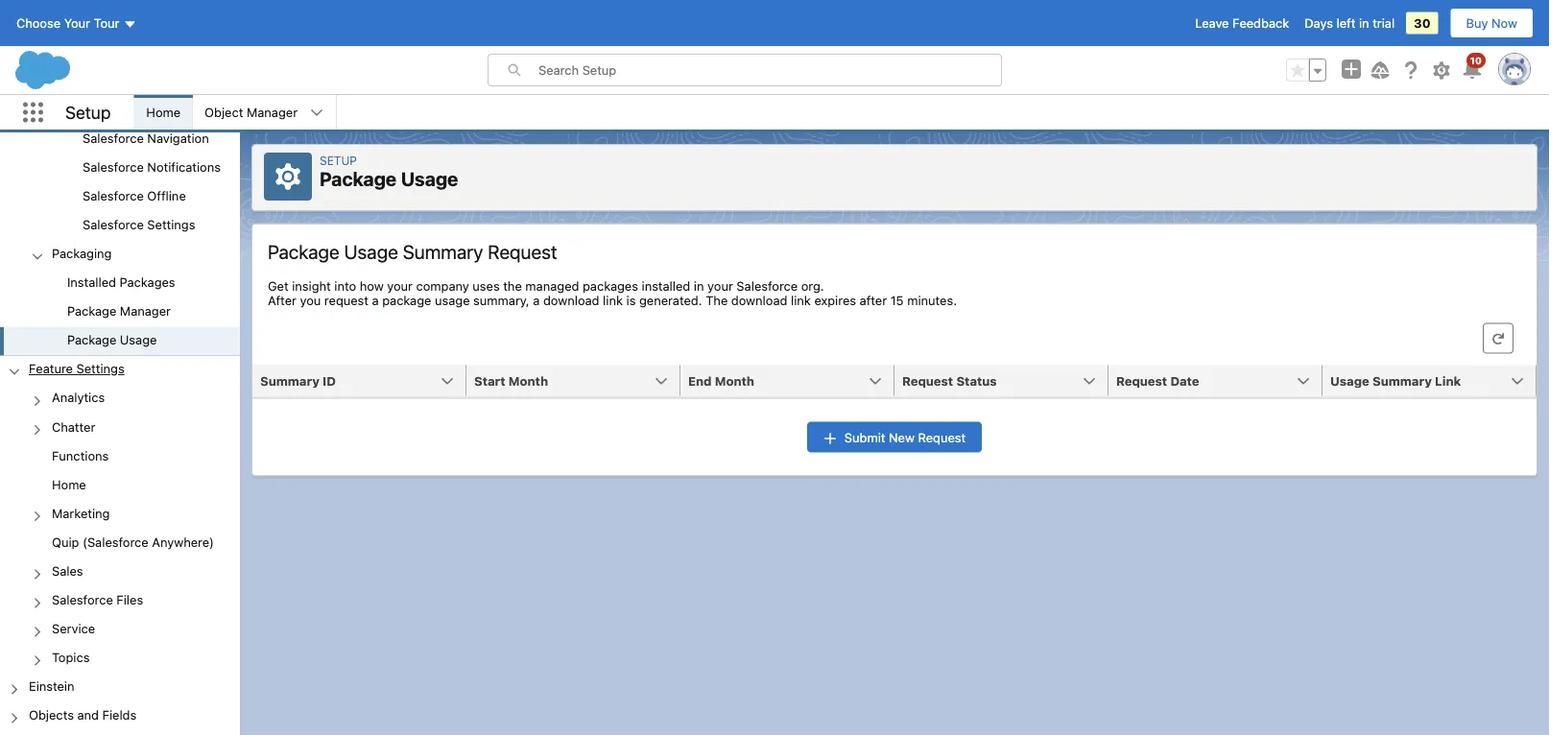 Task type: locate. For each thing, give the bounding box(es) containing it.
30
[[1415, 16, 1431, 30]]

functions link
[[52, 448, 109, 466]]

request left status
[[903, 374, 954, 388]]

package down installed
[[67, 304, 116, 318]]

start month cell
[[467, 365, 692, 398]]

installed
[[67, 275, 116, 289]]

0 vertical spatial manager
[[247, 105, 298, 120]]

1 vertical spatial in
[[694, 279, 704, 293]]

1 horizontal spatial month
[[715, 374, 755, 388]]

org.
[[802, 279, 825, 293]]

start
[[474, 374, 506, 388]]

feature settings link
[[29, 362, 125, 379]]

summary left id
[[260, 374, 320, 388]]

salesforce up salesforce notifications
[[83, 131, 144, 145]]

0 horizontal spatial your
[[387, 279, 413, 293]]

salesforce for salesforce settings
[[83, 217, 144, 232]]

1 horizontal spatial link
[[791, 293, 811, 308]]

settings inside 'salesforce settings' link
[[147, 217, 195, 232]]

installed
[[642, 279, 691, 293]]

quip
[[52, 535, 79, 549]]

0 horizontal spatial manager
[[120, 304, 171, 318]]

1 horizontal spatial download
[[732, 293, 788, 308]]

salesforce for salesforce notifications
[[83, 160, 144, 174]]

request
[[488, 240, 557, 263], [903, 374, 954, 388], [1117, 374, 1168, 388], [919, 430, 966, 445]]

and
[[77, 708, 99, 723]]

download right the
[[732, 293, 788, 308]]

your right how
[[387, 279, 413, 293]]

home
[[146, 105, 181, 120], [52, 477, 86, 492]]

leave
[[1196, 16, 1230, 30]]

packaging link
[[52, 246, 112, 264]]

files
[[117, 593, 143, 607]]

package down setup link
[[320, 168, 397, 190]]

package up the insight
[[268, 240, 340, 263]]

1 horizontal spatial your
[[708, 279, 733, 293]]

link
[[603, 293, 623, 308], [791, 293, 811, 308]]

month right end
[[715, 374, 755, 388]]

in left the
[[694, 279, 704, 293]]

usage
[[401, 168, 458, 190], [344, 240, 398, 263], [120, 333, 157, 347], [1331, 374, 1370, 388]]

a right the
[[533, 293, 540, 308]]

in right left
[[1360, 16, 1370, 30]]

package inside setup package usage
[[320, 168, 397, 190]]

manager down packages
[[120, 304, 171, 318]]

days
[[1305, 16, 1334, 30]]

Search Setup text field
[[539, 55, 1002, 85]]

package usage
[[67, 333, 157, 347]]

package up feature settings
[[67, 333, 116, 347]]

0 horizontal spatial month
[[509, 374, 548, 388]]

service
[[52, 622, 95, 636]]

salesforce up salesforce offline
[[83, 160, 144, 174]]

package for package usage summary request
[[268, 240, 340, 263]]

object manager
[[205, 105, 298, 120]]

the
[[503, 279, 522, 293]]

packages
[[120, 275, 175, 289]]

1 horizontal spatial home link
[[135, 95, 192, 130]]

salesforce up the salesforce settings
[[83, 188, 144, 203]]

salesforce
[[83, 131, 144, 145], [83, 160, 144, 174], [83, 188, 144, 203], [83, 217, 144, 232], [737, 279, 798, 293], [52, 593, 113, 607]]

home down functions link at bottom
[[52, 477, 86, 492]]

manager right object
[[247, 105, 298, 120]]

expires
[[815, 293, 857, 308]]

0 horizontal spatial a
[[372, 293, 379, 308]]

package manager
[[67, 304, 171, 318]]

request up the
[[488, 240, 557, 263]]

salesforce offline
[[83, 188, 186, 203]]

submit new request button
[[807, 422, 983, 453]]

0 horizontal spatial settings
[[76, 362, 125, 376]]

month for end month
[[715, 374, 755, 388]]

1 horizontal spatial a
[[533, 293, 540, 308]]

feedback
[[1233, 16, 1290, 30]]

1 vertical spatial home link
[[52, 477, 86, 495]]

in
[[1360, 16, 1370, 30], [694, 279, 704, 293]]

manager inside package manager link
[[120, 304, 171, 318]]

buy now
[[1467, 16, 1518, 30]]

home up navigation on the top left
[[146, 105, 181, 120]]

settings for salesforce settings
[[147, 217, 195, 232]]

settings down offline
[[147, 217, 195, 232]]

salesforce for salesforce navigation
[[83, 131, 144, 145]]

choose your tour button
[[15, 8, 138, 38]]

1 your from the left
[[387, 279, 413, 293]]

package usage tree item
[[0, 327, 240, 356]]

1 horizontal spatial settings
[[147, 217, 195, 232]]

settings
[[147, 217, 195, 232], [76, 362, 125, 376]]

0 horizontal spatial home
[[52, 477, 86, 492]]

settings down package usage "link"
[[76, 362, 125, 376]]

0 vertical spatial settings
[[147, 217, 195, 232]]

salesforce inside feature settings tree item
[[52, 593, 113, 607]]

analytics
[[52, 391, 105, 405]]

settings inside feature settings link
[[76, 362, 125, 376]]

0 horizontal spatial in
[[694, 279, 704, 293]]

2 month from the left
[[715, 374, 755, 388]]

usage inside cell
[[1331, 374, 1370, 388]]

(salesforce
[[83, 535, 149, 549]]

0 horizontal spatial home link
[[52, 477, 86, 495]]

0 horizontal spatial setup
[[65, 102, 111, 123]]

a right request
[[372, 293, 379, 308]]

package inside "link"
[[67, 333, 116, 347]]

1 horizontal spatial setup
[[320, 154, 357, 167]]

1 month from the left
[[509, 374, 548, 388]]

end month cell
[[681, 365, 907, 398]]

start month
[[474, 374, 548, 388]]

settings for feature settings
[[76, 362, 125, 376]]

month inside cell
[[715, 374, 755, 388]]

manager for package manager
[[120, 304, 171, 318]]

your right generated.
[[708, 279, 733, 293]]

1 vertical spatial manager
[[120, 304, 171, 318]]

salesforce left org.
[[737, 279, 798, 293]]

request date
[[1117, 374, 1200, 388]]

home link
[[135, 95, 192, 130], [52, 477, 86, 495]]

1 horizontal spatial home
[[146, 105, 181, 120]]

notifications
[[147, 160, 221, 174]]

link left expires
[[791, 293, 811, 308]]

2 download from the left
[[732, 293, 788, 308]]

your
[[387, 279, 413, 293], [708, 279, 733, 293]]

1 vertical spatial settings
[[76, 362, 125, 376]]

packages
[[583, 279, 639, 293]]

summary left link
[[1373, 374, 1433, 388]]

functions
[[52, 448, 109, 463]]

end
[[689, 374, 712, 388]]

topics link
[[52, 651, 90, 668]]

request right the new
[[919, 430, 966, 445]]

service link
[[52, 622, 95, 639]]

usage inside setup package usage
[[401, 168, 458, 190]]

1 vertical spatial setup
[[320, 154, 357, 167]]

object manager link
[[193, 95, 309, 130]]

navigation
[[147, 131, 209, 145]]

installed packages link
[[67, 275, 175, 292]]

salesforce settings link
[[83, 217, 195, 235]]

package
[[320, 168, 397, 190], [268, 240, 340, 263], [67, 304, 116, 318], [67, 333, 116, 347]]

link left is in the top left of the page
[[603, 293, 623, 308]]

installed packages
[[67, 275, 175, 289]]

download left is in the top left of the page
[[543, 293, 600, 308]]

package manager link
[[67, 304, 171, 321]]

home link up marketing
[[52, 477, 86, 495]]

manager for object manager
[[247, 105, 298, 120]]

1 vertical spatial home
[[52, 477, 86, 492]]

0 horizontal spatial link
[[603, 293, 623, 308]]

2 horizontal spatial summary
[[1373, 374, 1433, 388]]

summary up company
[[403, 240, 483, 263]]

0 vertical spatial home
[[146, 105, 181, 120]]

0 vertical spatial home link
[[135, 95, 192, 130]]

setup
[[65, 102, 111, 123], [320, 154, 357, 167]]

salesforce down salesforce offline link
[[83, 217, 144, 232]]

choose your tour
[[16, 16, 120, 30]]

0 vertical spatial in
[[1360, 16, 1370, 30]]

month
[[509, 374, 548, 388], [715, 374, 755, 388]]

salesforce settings
[[83, 217, 195, 232]]

a
[[372, 293, 379, 308], [533, 293, 540, 308]]

0 horizontal spatial summary
[[260, 374, 320, 388]]

salesforce up service
[[52, 593, 113, 607]]

group containing installed packages
[[0, 269, 240, 356]]

quip (salesforce anywhere) link
[[52, 535, 214, 552]]

packaging tree item
[[0, 240, 240, 356]]

month for start month
[[509, 374, 548, 388]]

left
[[1337, 16, 1356, 30]]

1 horizontal spatial manager
[[247, 105, 298, 120]]

company
[[416, 279, 469, 293]]

10 button
[[1462, 53, 1487, 82]]

setup for setup package usage
[[320, 154, 357, 167]]

home link up navigation on the top left
[[135, 95, 192, 130]]

0 horizontal spatial download
[[543, 293, 600, 308]]

0 vertical spatial setup
[[65, 102, 111, 123]]

month inside cell
[[509, 374, 548, 388]]

manager inside object manager link
[[247, 105, 298, 120]]

group
[[0, 0, 240, 356], [1287, 59, 1327, 82], [0, 96, 240, 240], [0, 269, 240, 356], [0, 385, 240, 674]]

setup for setup
[[65, 102, 111, 123]]

setup inside setup package usage
[[320, 154, 357, 167]]

month right start
[[509, 374, 548, 388]]

request left the date
[[1117, 374, 1168, 388]]

your
[[64, 16, 90, 30]]

new
[[889, 430, 915, 445]]



Task type: describe. For each thing, give the bounding box(es) containing it.
now
[[1492, 16, 1518, 30]]

package usage link
[[67, 333, 157, 350]]

2 a from the left
[[533, 293, 540, 308]]

1 horizontal spatial in
[[1360, 16, 1370, 30]]

quip (salesforce anywhere)
[[52, 535, 214, 549]]

offline
[[147, 188, 186, 203]]

sales
[[52, 564, 83, 578]]

how
[[360, 279, 384, 293]]

package for package usage
[[67, 333, 116, 347]]

choose
[[16, 16, 61, 30]]

salesforce navigation link
[[83, 131, 209, 148]]

submit new request
[[845, 430, 966, 445]]

packaging
[[52, 246, 112, 261]]

setup package usage
[[320, 154, 458, 190]]

process automation image
[[0, 731, 240, 736]]

managed
[[526, 279, 579, 293]]

1 link from the left
[[603, 293, 623, 308]]

1 a from the left
[[372, 293, 379, 308]]

salesforce notifications
[[83, 160, 221, 174]]

trial
[[1373, 16, 1395, 30]]

salesforce offline link
[[83, 188, 186, 206]]

usage summary link cell
[[1323, 365, 1537, 398]]

objects and fields tree item
[[0, 703, 240, 731]]

end month
[[689, 374, 755, 388]]

salesforce for salesforce files
[[52, 593, 113, 607]]

link
[[1436, 374, 1462, 388]]

get
[[268, 279, 289, 293]]

id
[[323, 374, 336, 388]]

request status cell
[[895, 365, 1121, 398]]

uses
[[473, 279, 500, 293]]

insight
[[292, 279, 331, 293]]

anywhere)
[[152, 535, 214, 549]]

minutes.
[[908, 293, 957, 308]]

the
[[706, 293, 728, 308]]

days left in trial
[[1305, 16, 1395, 30]]

home inside group
[[52, 477, 86, 492]]

after
[[860, 293, 887, 308]]

einstein
[[29, 679, 74, 694]]

usage inside "link"
[[120, 333, 157, 347]]

buy now button
[[1451, 8, 1535, 38]]

summary,
[[474, 293, 530, 308]]

status
[[957, 374, 997, 388]]

leave feedback link
[[1196, 16, 1290, 30]]

feature settings tree item
[[0, 356, 240, 674]]

chatter
[[52, 419, 95, 434]]

salesforce for salesforce offline
[[83, 188, 144, 203]]

2 link from the left
[[791, 293, 811, 308]]

get insight into how your company uses the managed packages installed in your salesforce org. after you request a package usage summary, a download link is generated. the download link expires after 15 minutes.
[[268, 279, 957, 308]]

you
[[300, 293, 321, 308]]

salesforce notifications link
[[83, 160, 221, 177]]

1 download from the left
[[543, 293, 600, 308]]

object
[[205, 105, 243, 120]]

is
[[627, 293, 636, 308]]

leave feedback
[[1196, 16, 1290, 30]]

objects
[[29, 708, 74, 723]]

1 horizontal spatial summary
[[403, 240, 483, 263]]

package usage summary request
[[268, 240, 557, 263]]

summary id
[[260, 374, 336, 388]]

into
[[335, 279, 356, 293]]

package for package manager
[[67, 304, 116, 318]]

request inside button
[[919, 430, 966, 445]]

request date cell
[[1109, 365, 1335, 398]]

sales link
[[52, 564, 83, 581]]

chatter link
[[52, 419, 95, 437]]

feature settings
[[29, 362, 125, 376]]

feature
[[29, 362, 73, 376]]

request status
[[903, 374, 997, 388]]

tour
[[94, 16, 120, 30]]

objects and fields
[[29, 708, 137, 723]]

15
[[891, 293, 904, 308]]

salesforce navigation
[[83, 131, 209, 145]]

request
[[324, 293, 369, 308]]

in inside get insight into how your company uses the managed packages installed in your salesforce org. after you request a package usage summary, a download link is generated. the download link expires after 15 minutes.
[[694, 279, 704, 293]]

usage
[[435, 293, 470, 308]]

salesforce files link
[[52, 593, 143, 610]]

fields
[[102, 708, 137, 723]]

setup link
[[320, 154, 357, 167]]

objects and fields link
[[29, 708, 137, 726]]

package
[[382, 293, 432, 308]]

2 your from the left
[[708, 279, 733, 293]]

group containing analytics
[[0, 385, 240, 674]]

analytics link
[[52, 391, 105, 408]]

salesforce files
[[52, 593, 143, 607]]

topics
[[52, 651, 90, 665]]

after
[[268, 293, 297, 308]]

submit
[[845, 430, 886, 445]]

einstein link
[[29, 679, 74, 697]]

summary id cell
[[253, 365, 478, 398]]

salesforce inside get insight into how your company uses the managed packages installed in your salesforce org. after you request a package usage summary, a download link is generated. the download link expires after 15 minutes.
[[737, 279, 798, 293]]

usage summary link
[[1331, 374, 1462, 388]]



Task type: vqa. For each thing, say whether or not it's contained in the screenshot.
Process Automation
no



